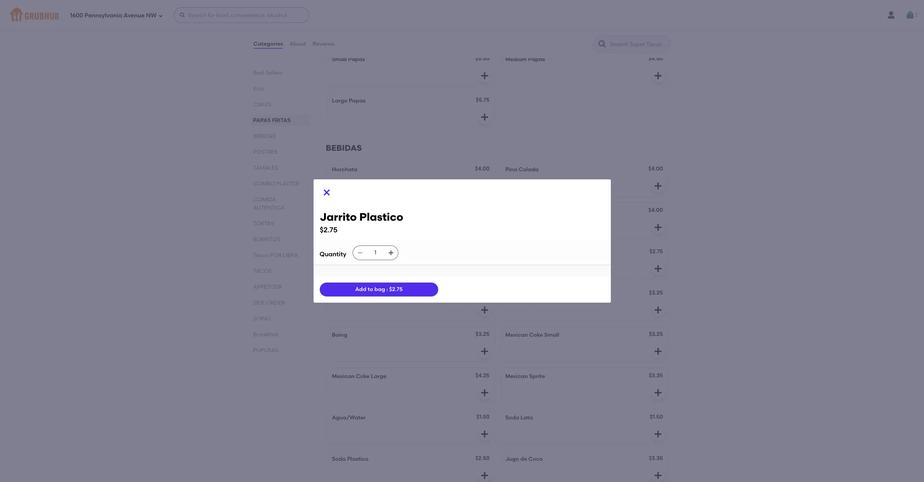 Task type: locate. For each thing, give the bounding box(es) containing it.
1 vertical spatial soda
[[332, 457, 346, 463]]

papas fritas
[[326, 33, 384, 43], [253, 117, 291, 124]]

$1.50
[[477, 414, 490, 421], [650, 414, 663, 421]]

jarrito up maracuya on the bottom left
[[320, 210, 357, 224]]

1 vertical spatial papas fritas
[[253, 117, 291, 124]]

0 horizontal spatial papas fritas
[[253, 117, 291, 124]]

kids
[[253, 86, 264, 92]]

0 vertical spatial plastico
[[359, 210, 403, 224]]

1 $1.50 from the left
[[477, 414, 490, 421]]

0 vertical spatial jarrito
[[320, 210, 357, 224]]

boing
[[332, 332, 347, 339]]

0 horizontal spatial large
[[332, 98, 348, 104]]

jarrito
[[320, 210, 357, 224], [332, 291, 350, 298]]

fritas up the bebidas tab
[[272, 117, 291, 124]]

best
[[253, 70, 264, 76]]

tamarindo
[[332, 208, 361, 215]]

categories
[[253, 41, 283, 47]]

papas up small papas
[[326, 33, 353, 43]]

svg image
[[906, 10, 915, 20], [179, 12, 185, 18], [158, 13, 163, 18], [653, 71, 663, 81], [480, 182, 489, 191], [653, 223, 663, 232], [480, 265, 489, 274], [653, 265, 663, 274], [480, 347, 489, 357], [653, 347, 663, 357], [653, 389, 663, 398], [653, 430, 663, 440], [480, 472, 489, 481]]

plastico for soda plastico
[[347, 457, 369, 463]]

$2.50
[[476, 456, 490, 462]]

0 horizontal spatial papas
[[253, 117, 271, 124]]

0 horizontal spatial $1.50
[[477, 414, 490, 421]]

reviews button
[[312, 30, 335, 58]]

$2.75
[[320, 226, 337, 235], [650, 249, 663, 255], [389, 287, 403, 293]]

bebidas up postres
[[253, 133, 276, 140]]

small
[[332, 56, 347, 63], [544, 332, 559, 339]]

0 vertical spatial bebidas
[[253, 133, 276, 140]]

:
[[387, 287, 388, 293]]

0 horizontal spatial $2.75
[[320, 226, 337, 235]]

bebidas up the horchata
[[326, 143, 362, 153]]

burritos tab
[[253, 236, 307, 244]]

$4.00
[[475, 166, 490, 172], [649, 166, 663, 172], [649, 207, 663, 214]]

0 vertical spatial small
[[332, 56, 347, 63]]

0 vertical spatial papas fritas
[[326, 33, 384, 43]]

jarrito for jarrito plastico $2.75
[[320, 210, 357, 224]]

papas fritas up small papas
[[326, 33, 384, 43]]

papas for medium papas
[[528, 56, 545, 63]]

libra
[[283, 252, 298, 259]]

plastico for jarrito plastico $2.75
[[359, 210, 403, 224]]

1600
[[70, 12, 83, 19]]

jugo
[[506, 457, 519, 463]]

$5.75
[[476, 97, 490, 104]]

tacos
[[253, 268, 272, 275]]

0 horizontal spatial coke
[[356, 374, 370, 380]]

1 horizontal spatial coke
[[529, 332, 543, 339]]

$3.25 for mexican coke small
[[649, 332, 663, 338]]

tacos
[[253, 252, 268, 259]]

large
[[332, 98, 348, 104], [371, 374, 386, 380]]

$2.75 inside button
[[650, 249, 663, 255]]

sprite
[[529, 374, 545, 380]]

1 horizontal spatial bebidas
[[326, 143, 362, 153]]

1 horizontal spatial $2.75
[[389, 287, 403, 293]]

small papas
[[332, 56, 365, 63]]

1 vertical spatial small
[[544, 332, 559, 339]]

soda plastico
[[332, 457, 369, 463]]

coco
[[529, 457, 543, 463]]

papas
[[326, 33, 353, 43], [253, 117, 271, 124]]

plastico
[[359, 210, 403, 224], [351, 291, 373, 298], [347, 457, 369, 463]]

search icon image
[[598, 39, 607, 49]]

0 vertical spatial soda
[[506, 415, 519, 422]]

1 horizontal spatial soda
[[506, 415, 519, 422]]

papas down "cakes"
[[253, 117, 271, 124]]

1 horizontal spatial $1.50
[[650, 414, 663, 421]]

plastico for jarrito plastico
[[351, 291, 373, 298]]

papas fritas inside tab
[[253, 117, 291, 124]]

2 vertical spatial $2.75
[[389, 287, 403, 293]]

1 vertical spatial coke
[[356, 374, 370, 380]]

1 vertical spatial jarrito
[[332, 291, 350, 298]]

pina colada
[[506, 167, 539, 173]]

$4.00 inside button
[[649, 207, 663, 214]]

0 horizontal spatial fritas
[[272, 117, 291, 124]]

1 vertical spatial plastico
[[351, 291, 373, 298]]

svg image
[[480, 71, 489, 81], [480, 113, 489, 122], [653, 182, 663, 191], [322, 188, 331, 197], [357, 250, 363, 257], [388, 250, 394, 257], [480, 306, 489, 315], [653, 306, 663, 315], [480, 389, 489, 398], [480, 430, 489, 440], [653, 472, 663, 481]]

fritas up small papas
[[355, 33, 384, 43]]

2 $1.50 from the left
[[650, 414, 663, 421]]

bebidas
[[253, 133, 276, 140], [326, 143, 362, 153]]

2 vertical spatial plastico
[[347, 457, 369, 463]]

0 vertical spatial $2.75
[[320, 226, 337, 235]]

medium
[[506, 56, 527, 63]]

tamales
[[253, 165, 278, 172]]

about button
[[289, 30, 307, 58]]

papas inside papas fritas tab
[[253, 117, 271, 124]]

1 vertical spatial $3.35
[[649, 456, 663, 462]]

papas
[[348, 56, 365, 63], [528, 56, 545, 63], [349, 98, 366, 104]]

about
[[290, 41, 306, 47]]

0 vertical spatial $3.35
[[649, 373, 663, 380]]

papas fritas down cakes tab
[[253, 117, 291, 124]]

best sellers
[[253, 70, 283, 76]]

1 vertical spatial bebidas
[[326, 143, 362, 153]]

2 button
[[906, 8, 918, 22]]

$3.50
[[475, 56, 490, 62]]

colada
[[519, 167, 539, 173]]

soda for soda plastico
[[332, 457, 346, 463]]

bebidas tab
[[253, 132, 307, 141]]

$4.00 for pina colada
[[649, 166, 663, 172]]

jarrito plastico
[[332, 291, 373, 298]]

0 horizontal spatial small
[[332, 56, 347, 63]]

jarrito left add at the bottom left of the page
[[332, 291, 350, 298]]

0 horizontal spatial soda
[[332, 457, 346, 463]]

maracuya button
[[327, 244, 495, 279]]

0 vertical spatial papas
[[326, 33, 353, 43]]

mexican for mexican coke large
[[332, 374, 355, 380]]

$4.50
[[649, 56, 663, 62]]

de
[[520, 457, 527, 463]]

1 $3.35 from the top
[[649, 373, 663, 380]]

0 vertical spatial fritas
[[355, 33, 384, 43]]

plastico inside the jarrito plastico $2.75
[[359, 210, 403, 224]]

bag
[[375, 287, 385, 293]]

jarrito plastico $2.75
[[320, 210, 403, 235]]

2 horizontal spatial $2.75
[[650, 249, 663, 255]]

main navigation navigation
[[0, 0, 924, 30]]

0 horizontal spatial bebidas
[[253, 133, 276, 140]]

breakfast tab
[[253, 331, 307, 339]]

2 $3.35 from the top
[[649, 456, 663, 462]]

quantity
[[320, 251, 346, 258]]

mexican sprite
[[506, 374, 545, 380]]

$3.25 for boing
[[476, 332, 490, 338]]

1 vertical spatial fritas
[[272, 117, 291, 124]]

1 horizontal spatial large
[[371, 374, 386, 380]]

lata
[[521, 415, 533, 422]]

$2.75 inside the jarrito plastico $2.75
[[320, 226, 337, 235]]

jarrito inside button
[[332, 291, 350, 298]]

plastico inside button
[[351, 291, 373, 298]]

jarrito inside the jarrito plastico $2.75
[[320, 210, 357, 224]]

$3.25
[[649, 290, 663, 297], [476, 332, 490, 338], [649, 332, 663, 338]]

mexican
[[506, 332, 528, 339], [332, 374, 355, 380], [506, 374, 528, 380]]

soda
[[506, 415, 519, 422], [332, 457, 346, 463]]

1 vertical spatial $2.75
[[650, 249, 663, 255]]

0 vertical spatial large
[[332, 98, 348, 104]]

fritas
[[355, 33, 384, 43], [272, 117, 291, 124]]

1 vertical spatial papas
[[253, 117, 271, 124]]

0 vertical spatial coke
[[529, 332, 543, 339]]

tortas tab
[[253, 220, 307, 228]]

coke
[[529, 332, 543, 339], [356, 374, 370, 380]]

$3.35
[[649, 373, 663, 380], [649, 456, 663, 462]]



Task type: vqa. For each thing, say whether or not it's contained in the screenshot.


Task type: describe. For each thing, give the bounding box(es) containing it.
tacos tab
[[253, 268, 307, 276]]

pina
[[506, 167, 517, 173]]

reviews
[[313, 41, 334, 47]]

1 horizontal spatial fritas
[[355, 33, 384, 43]]

papas for small papas
[[348, 56, 365, 63]]

$4.00 for horchata
[[475, 166, 490, 172]]

jugo de coco
[[506, 457, 543, 463]]

postres
[[253, 149, 277, 156]]

papas fritas tab
[[253, 117, 307, 125]]

kids tab
[[253, 85, 307, 93]]

burritos
[[253, 237, 280, 243]]

sopas tab
[[253, 315, 307, 323]]

pennsylvania
[[85, 12, 122, 19]]

soda lata
[[506, 415, 533, 422]]

$2.75 button
[[501, 244, 668, 279]]

to
[[368, 287, 373, 293]]

1600 pennsylvania avenue nw
[[70, 12, 157, 19]]

large papas
[[332, 98, 366, 104]]

2
[[915, 12, 918, 18]]

medium papas
[[506, 56, 545, 63]]

tacos por libra
[[253, 252, 298, 259]]

por
[[270, 252, 281, 259]]

combo platter tab
[[253, 180, 307, 188]]

side
[[253, 300, 265, 307]]

$3.35 for jugo de coco
[[649, 456, 663, 462]]

$1.50 for soda lata
[[650, 414, 663, 421]]

1 vertical spatial large
[[371, 374, 386, 380]]

svg image inside 2 button
[[906, 10, 915, 20]]

coke for large
[[356, 374, 370, 380]]

add to bag : $2.75
[[355, 287, 403, 293]]

fritas inside tab
[[272, 117, 291, 124]]

horchata
[[332, 167, 357, 173]]

mexican for mexican coke small
[[506, 332, 528, 339]]

pupusas tab
[[253, 347, 307, 355]]

papas for large papas
[[349, 98, 366, 104]]

sellers
[[266, 70, 283, 76]]

combo
[[253, 181, 275, 187]]

appetizer
[[253, 284, 282, 291]]

cakes tab
[[253, 101, 307, 109]]

$4.00 button
[[501, 203, 668, 238]]

tacos por libra tab
[[253, 252, 307, 260]]

maracuya
[[332, 250, 359, 256]]

combo platter
[[253, 181, 299, 187]]

$3.25 button
[[501, 286, 668, 321]]

platter
[[276, 181, 299, 187]]

cakes
[[253, 101, 271, 108]]

nw
[[146, 12, 157, 19]]

mexican coke large
[[332, 374, 386, 380]]

best sellers tab
[[253, 69, 307, 77]]

1 horizontal spatial papas
[[326, 33, 353, 43]]

Input item quantity number field
[[367, 246, 384, 260]]

pupusas
[[253, 348, 278, 354]]

$3.25 inside $3.25 button
[[649, 290, 663, 297]]

Search Super Tacos and Bakery search field
[[609, 41, 669, 48]]

jarrito for jarrito plastico
[[332, 291, 350, 298]]

agua/water
[[332, 415, 366, 422]]

$4.25
[[476, 373, 490, 380]]

comida autentica tab
[[253, 196, 307, 212]]

tortas
[[253, 221, 274, 227]]

appetizer tab
[[253, 283, 307, 292]]

add
[[355, 287, 366, 293]]

jarrito plastico button
[[327, 286, 495, 321]]

1 horizontal spatial small
[[544, 332, 559, 339]]

soda for soda lata
[[506, 415, 519, 422]]

side order tab
[[253, 299, 307, 307]]

coke for small
[[529, 332, 543, 339]]

autentica
[[253, 205, 284, 211]]

mexican for mexican sprite
[[506, 374, 528, 380]]

breakfast
[[253, 332, 278, 338]]

comida
[[253, 197, 276, 203]]

avenue
[[124, 12, 145, 19]]

bebidas inside tab
[[253, 133, 276, 140]]

side order
[[253, 300, 285, 307]]

order
[[266, 300, 285, 307]]

tamales tab
[[253, 164, 307, 172]]

sopas
[[253, 316, 271, 323]]

tamarindo button
[[327, 203, 495, 238]]

postres tab
[[253, 148, 307, 156]]

comida autentica
[[253, 197, 284, 211]]

$3.35 for mexican sprite
[[649, 373, 663, 380]]

categories button
[[253, 30, 284, 58]]

1 horizontal spatial papas fritas
[[326, 33, 384, 43]]

mexican coke small
[[506, 332, 559, 339]]

$1.50 for agua/water
[[477, 414, 490, 421]]



